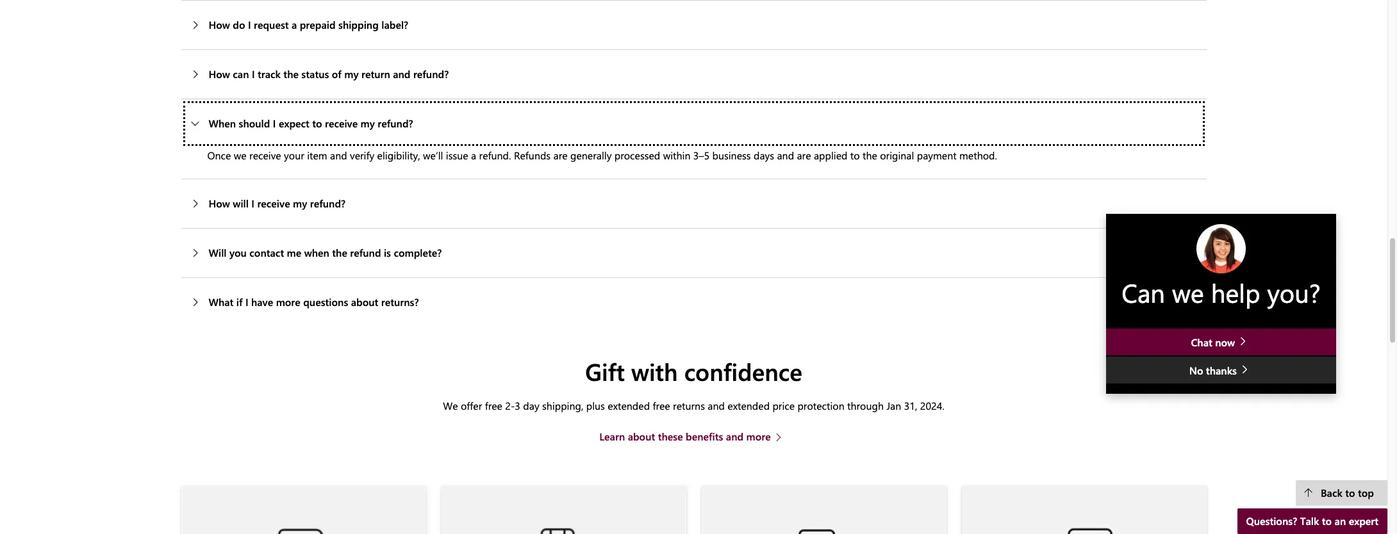 Task type: vqa. For each thing, say whether or not it's contained in the screenshot.
'please'
no



Task type: describe. For each thing, give the bounding box(es) containing it.
to right 'applied' in the right top of the page
[[850, 149, 860, 162]]

refund? inside 'dropdown button'
[[378, 117, 413, 130]]

now
[[1215, 336, 1235, 349]]

gift with confidence
[[585, 356, 802, 387]]

2 free from the left
[[653, 399, 670, 413]]

to inside dropdown button
[[1322, 515, 1332, 528]]

of
[[332, 67, 342, 81]]

chat now button
[[1106, 329, 1336, 356]]

original
[[880, 149, 914, 162]]

should
[[239, 117, 270, 130]]

to left top
[[1346, 487, 1355, 500]]

refund
[[350, 246, 381, 259]]

when
[[209, 117, 236, 130]]

3–5
[[693, 149, 710, 162]]

you
[[229, 246, 247, 259]]

the inside dropdown button
[[332, 246, 347, 259]]

how for how will i receive my refund?
[[209, 197, 230, 210]]

we
[[443, 399, 458, 413]]

questions?
[[1246, 515, 1298, 528]]

plus
[[586, 399, 605, 413]]

help
[[1211, 275, 1260, 309]]

do
[[233, 18, 245, 31]]

and inside dropdown button
[[393, 67, 411, 81]]

processed
[[615, 149, 660, 162]]

questions
[[303, 295, 348, 309]]

shipping,
[[542, 399, 584, 413]]

verify
[[350, 149, 374, 162]]

1 horizontal spatial more
[[746, 430, 771, 444]]

thanks
[[1206, 364, 1237, 377]]

how for how do i request a prepaid shipping label?
[[209, 18, 230, 31]]

you?
[[1268, 275, 1321, 309]]

item
[[307, 149, 327, 162]]

no thanks
[[1189, 364, 1240, 377]]

learn
[[600, 430, 625, 444]]

an
[[1335, 515, 1346, 528]]

more inside "dropdown button"
[[276, 295, 300, 309]]

prepaid
[[300, 18, 336, 31]]

1 free from the left
[[485, 399, 503, 413]]

generally
[[570, 149, 612, 162]]

3
[[515, 399, 520, 413]]

refunds
[[514, 149, 551, 162]]

a inside 'dropdown button'
[[292, 18, 297, 31]]

questions? talk to an expert
[[1246, 515, 1379, 528]]

gift
[[585, 356, 625, 387]]

will you contact me when the refund is complete? button
[[181, 229, 1207, 277]]

the inside dropdown button
[[284, 67, 299, 81]]

these
[[658, 430, 683, 444]]

how can i track the status of my return and refund?
[[209, 67, 449, 81]]

applied
[[814, 149, 848, 162]]

will
[[209, 246, 227, 259]]

we'll
[[423, 149, 443, 162]]

return
[[362, 67, 390, 81]]

i for request
[[248, 18, 251, 31]]

back
[[1321, 487, 1343, 500]]

and right the benefits
[[726, 430, 744, 444]]

1 extended from the left
[[608, 399, 650, 413]]

contact
[[250, 246, 284, 259]]

track
[[258, 67, 281, 81]]

once
[[207, 149, 231, 162]]

my inside how can i track the status of my return and refund? dropdown button
[[344, 67, 359, 81]]

how will i receive my refund?
[[209, 197, 346, 210]]

top
[[1358, 487, 1374, 500]]

your
[[284, 149, 304, 162]]

and right days
[[777, 149, 794, 162]]

can
[[1122, 275, 1165, 309]]

returns
[[673, 399, 705, 413]]

questions? talk to an expert button
[[1237, 509, 1388, 535]]

is
[[384, 246, 391, 259]]

eligibility,
[[377, 149, 420, 162]]

request
[[254, 18, 289, 31]]

how will i receive my refund? button
[[181, 179, 1207, 228]]

protection
[[798, 399, 845, 413]]

i for have
[[245, 295, 248, 309]]

1 vertical spatial receive
[[249, 149, 281, 162]]

1 are from the left
[[554, 149, 568, 162]]

expect
[[279, 117, 310, 130]]

how do i request a prepaid shipping label?
[[209, 18, 408, 31]]

learn about these benefits and more link
[[600, 430, 788, 445]]



Task type: locate. For each thing, give the bounding box(es) containing it.
0 horizontal spatial free
[[485, 399, 503, 413]]

0 vertical spatial my
[[344, 67, 359, 81]]

no thanks button
[[1106, 357, 1336, 384]]

receive up verify
[[325, 117, 358, 130]]

label?
[[382, 18, 408, 31]]

refund? inside dropdown button
[[413, 67, 449, 81]]

1 horizontal spatial a
[[471, 149, 476, 162]]

the right the when
[[332, 246, 347, 259]]

i inside "dropdown button"
[[245, 295, 248, 309]]

the
[[284, 67, 299, 81], [863, 149, 877, 162], [332, 246, 347, 259]]

0 horizontal spatial extended
[[608, 399, 650, 413]]

0 vertical spatial a
[[292, 18, 297, 31]]

2 horizontal spatial the
[[863, 149, 877, 162]]

how inside 'dropdown button'
[[209, 18, 230, 31]]

my
[[344, 67, 359, 81], [361, 117, 375, 130], [293, 197, 307, 210]]

are
[[554, 149, 568, 162], [797, 149, 811, 162]]

refund? right "return"
[[413, 67, 449, 81]]

returns?
[[381, 295, 419, 309]]

1 vertical spatial about
[[628, 430, 655, 444]]

receive
[[325, 117, 358, 130], [249, 149, 281, 162], [257, 197, 290, 210]]

2-
[[505, 399, 515, 413]]

extended left the price
[[728, 399, 770, 413]]

1 vertical spatial the
[[863, 149, 877, 162]]

i
[[248, 18, 251, 31], [252, 67, 255, 81], [273, 117, 276, 130], [252, 197, 254, 210], [245, 295, 248, 309]]

0 horizontal spatial are
[[554, 149, 568, 162]]

if
[[236, 295, 243, 309]]

benefits
[[686, 430, 723, 444]]

to left an
[[1322, 515, 1332, 528]]

0 vertical spatial about
[[351, 295, 378, 309]]

when should i expect to receive my refund? button
[[181, 99, 1207, 148]]

will
[[233, 197, 249, 210]]

0 vertical spatial how
[[209, 18, 230, 31]]

talk
[[1300, 515, 1319, 528]]

3 how from the top
[[209, 197, 230, 210]]

0 vertical spatial receive
[[325, 117, 358, 130]]

1 vertical spatial how
[[209, 67, 230, 81]]

2 are from the left
[[797, 149, 811, 162]]

the right track on the top
[[284, 67, 299, 81]]

when
[[304, 246, 329, 259]]

with
[[631, 356, 678, 387]]

0 horizontal spatial we
[[234, 149, 247, 162]]

extended right plus
[[608, 399, 650, 413]]

i for expect
[[273, 117, 276, 130]]

about inside "dropdown button"
[[351, 295, 378, 309]]

and right returns
[[708, 399, 725, 413]]

how for how can i track the status of my return and refund?
[[209, 67, 230, 81]]

the left original
[[863, 149, 877, 162]]

refund? inside dropdown button
[[310, 197, 346, 210]]

how left the do
[[209, 18, 230, 31]]

31,
[[904, 399, 918, 413]]

i right if
[[245, 295, 248, 309]]

price
[[773, 399, 795, 413]]

how inside dropdown button
[[209, 197, 230, 210]]

1 vertical spatial refund?
[[378, 117, 413, 130]]

learn about these benefits and more
[[600, 430, 771, 444]]

complete?
[[394, 246, 442, 259]]

i inside dropdown button
[[252, 197, 254, 210]]

0 vertical spatial the
[[284, 67, 299, 81]]

a right request on the left of the page
[[292, 18, 297, 31]]

0 horizontal spatial the
[[284, 67, 299, 81]]

business
[[712, 149, 751, 162]]

through
[[847, 399, 884, 413]]

2 vertical spatial how
[[209, 197, 230, 210]]

i right can
[[252, 67, 255, 81]]

1 vertical spatial more
[[746, 430, 771, 444]]

how do i request a prepaid shipping label? button
[[181, 0, 1207, 49]]

what if i have more questions about returns? button
[[181, 278, 1207, 327]]

we for can
[[1172, 275, 1204, 309]]

my up verify
[[361, 117, 375, 130]]

refund.
[[479, 149, 511, 162]]

1 vertical spatial a
[[471, 149, 476, 162]]

i for receive
[[252, 197, 254, 210]]

0 vertical spatial more
[[276, 295, 300, 309]]

refund?
[[413, 67, 449, 81], [378, 117, 413, 130], [310, 197, 346, 210]]

2 how from the top
[[209, 67, 230, 81]]

within
[[663, 149, 691, 162]]

day
[[523, 399, 539, 413]]

i for track
[[252, 67, 255, 81]]

1 horizontal spatial we
[[1172, 275, 1204, 309]]

1 horizontal spatial free
[[653, 399, 670, 413]]

about left these
[[628, 430, 655, 444]]

me
[[287, 246, 301, 259]]

back to top
[[1321, 487, 1374, 500]]

1 how from the top
[[209, 18, 230, 31]]

issue
[[446, 149, 468, 162]]

2 vertical spatial receive
[[257, 197, 290, 210]]

how
[[209, 18, 230, 31], [209, 67, 230, 81], [209, 197, 230, 210]]

my inside how will i receive my refund? dropdown button
[[293, 197, 307, 210]]

can
[[233, 67, 249, 81]]

we
[[234, 149, 247, 162], [1172, 275, 1204, 309]]

2 vertical spatial refund?
[[310, 197, 346, 210]]

my down your at the left top
[[293, 197, 307, 210]]

once we receive your item and verify eligibility, we'll issue a refund. refunds are generally processed within 3–5 business days and are applied to the original payment method.
[[207, 149, 997, 162]]

receive inside dropdown button
[[257, 197, 290, 210]]

no
[[1189, 364, 1203, 377]]

we for once
[[234, 149, 247, 162]]

what
[[209, 295, 234, 309]]

receive inside 'dropdown button'
[[325, 117, 358, 130]]

back to top link
[[1296, 481, 1388, 506]]

how can i track the status of my return and refund? button
[[181, 50, 1207, 99]]

0 vertical spatial refund?
[[413, 67, 449, 81]]

0 horizontal spatial about
[[351, 295, 378, 309]]

1 horizontal spatial my
[[344, 67, 359, 81]]

2 horizontal spatial my
[[361, 117, 375, 130]]

0 horizontal spatial a
[[292, 18, 297, 31]]

more right the benefits
[[746, 430, 771, 444]]

shipping
[[338, 18, 379, 31]]

we right can on the right of page
[[1172, 275, 1204, 309]]

can we help you?
[[1122, 275, 1321, 309]]

a right issue
[[471, 149, 476, 162]]

chat
[[1191, 336, 1213, 349]]

what if i have more questions about returns?
[[209, 295, 419, 309]]

my right of in the top of the page
[[344, 67, 359, 81]]

to
[[312, 117, 322, 130], [850, 149, 860, 162], [1346, 487, 1355, 500], [1322, 515, 1332, 528]]

1 horizontal spatial about
[[628, 430, 655, 444]]

offer
[[461, 399, 482, 413]]

i right the do
[[248, 18, 251, 31]]

more right have
[[276, 295, 300, 309]]

and right item
[[330, 149, 347, 162]]

will you contact me when the refund is complete?
[[209, 246, 442, 259]]

1 horizontal spatial are
[[797, 149, 811, 162]]

are right refunds
[[554, 149, 568, 162]]

refund? down item
[[310, 197, 346, 210]]

free left 2-
[[485, 399, 503, 413]]

expert
[[1349, 515, 1379, 528]]

we offer free 2-3 day shipping, plus extended free returns and extended price protection through jan 31, 2024.
[[443, 399, 945, 413]]

how left will
[[209, 197, 230, 210]]

receive left your at the left top
[[249, 149, 281, 162]]

chat now
[[1191, 336, 1238, 349]]

2 extended from the left
[[728, 399, 770, 413]]

method.
[[960, 149, 997, 162]]

receive right will
[[257, 197, 290, 210]]

extended
[[608, 399, 650, 413], [728, 399, 770, 413]]

about left returns?
[[351, 295, 378, 309]]

about
[[351, 295, 378, 309], [628, 430, 655, 444]]

days
[[754, 149, 774, 162]]

1 vertical spatial my
[[361, 117, 375, 130]]

2 vertical spatial my
[[293, 197, 307, 210]]

and right "return"
[[393, 67, 411, 81]]

are left 'applied' in the right top of the page
[[797, 149, 811, 162]]

to inside 'dropdown button'
[[312, 117, 322, 130]]

status
[[301, 67, 329, 81]]

refund? up eligibility,
[[378, 117, 413, 130]]

0 horizontal spatial my
[[293, 197, 307, 210]]

i right will
[[252, 197, 254, 210]]

confidence
[[684, 356, 802, 387]]

my inside when should i expect to receive my refund? 'dropdown button'
[[361, 117, 375, 130]]

i left expect
[[273, 117, 276, 130]]

we right "once"
[[234, 149, 247, 162]]

2024.
[[920, 399, 945, 413]]

1 horizontal spatial the
[[332, 246, 347, 259]]

payment
[[917, 149, 957, 162]]

2 vertical spatial the
[[332, 246, 347, 259]]

jan
[[887, 399, 901, 413]]

1 vertical spatial we
[[1172, 275, 1204, 309]]

0 vertical spatial we
[[234, 149, 247, 162]]

0 horizontal spatial more
[[276, 295, 300, 309]]

free left returns
[[653, 399, 670, 413]]

free
[[485, 399, 503, 413], [653, 399, 670, 413]]

how left can
[[209, 67, 230, 81]]

to right expect
[[312, 117, 322, 130]]

have
[[251, 295, 273, 309]]

i inside dropdown button
[[252, 67, 255, 81]]

how inside dropdown button
[[209, 67, 230, 81]]

1 horizontal spatial extended
[[728, 399, 770, 413]]



